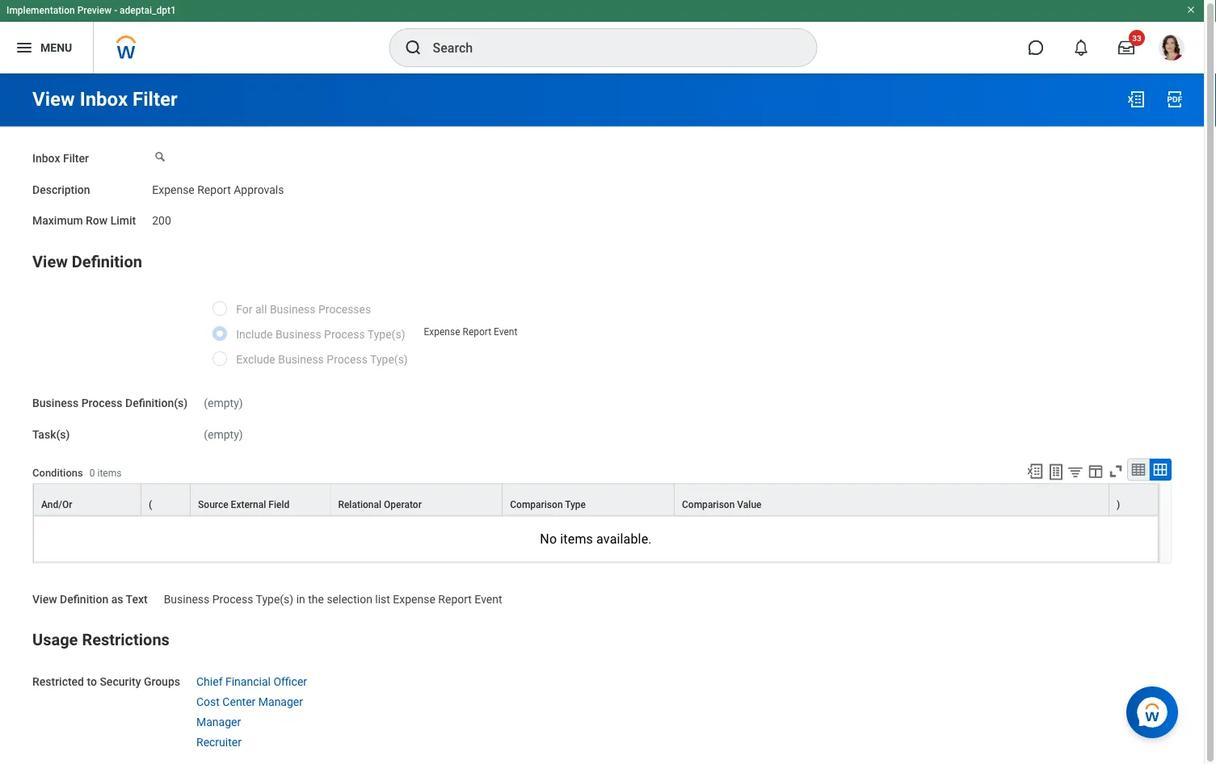 Task type: locate. For each thing, give the bounding box(es) containing it.
row
[[86, 214, 108, 228]]

0 vertical spatial view
[[32, 88, 75, 111]]

expense inside description element
[[152, 183, 195, 196]]

view inbox filter
[[32, 88, 178, 111]]

-
[[114, 5, 117, 16]]

comparison
[[510, 499, 563, 510], [682, 499, 735, 510]]

type(s)
[[368, 328, 405, 341], [370, 353, 408, 366], [256, 593, 294, 606]]

business up task(s)
[[32, 397, 79, 410]]

1 vertical spatial export to excel image
[[1027, 463, 1045, 480]]

operator
[[384, 499, 422, 510]]

maximum row limit
[[32, 214, 136, 228]]

1 view from the top
[[32, 88, 75, 111]]

view definition
[[32, 252, 142, 271]]

limit
[[110, 214, 136, 228]]

1 horizontal spatial filter
[[133, 88, 178, 111]]

cost center manager link
[[196, 693, 303, 709]]

definition left as at the left of the page
[[60, 593, 108, 606]]

0 vertical spatial (empty)
[[204, 397, 243, 410]]

0 horizontal spatial manager
[[196, 716, 241, 729]]

the
[[308, 593, 324, 606]]

0 vertical spatial expense
[[152, 183, 195, 196]]

report for event
[[463, 327, 492, 338]]

justify image
[[15, 38, 34, 57]]

view definition as text
[[32, 593, 148, 606]]

click to view/edit grid preferences image
[[1087, 463, 1105, 480]]

(
[[149, 499, 152, 510]]

1 horizontal spatial comparison
[[682, 499, 735, 510]]

row
[[33, 484, 1159, 516]]

1 comparison from the left
[[510, 499, 563, 510]]

1 (empty) from the top
[[204, 397, 243, 410]]

export to worksheets image
[[1047, 463, 1066, 482]]

view for view definition as text
[[32, 593, 57, 606]]

usage restrictions
[[32, 631, 170, 650]]

1 vertical spatial definition
[[60, 593, 108, 606]]

0 vertical spatial type(s)
[[368, 328, 405, 341]]

1 horizontal spatial inbox
[[80, 88, 128, 111]]

in
[[296, 593, 305, 606]]

search image
[[404, 38, 423, 57]]

fullscreen image
[[1108, 463, 1125, 480]]

menu banner
[[0, 0, 1205, 74]]

2 comparison from the left
[[682, 499, 735, 510]]

1 horizontal spatial items
[[561, 532, 593, 547]]

2 vertical spatial report
[[438, 593, 472, 606]]

2 vertical spatial view
[[32, 593, 57, 606]]

inbox up the description
[[32, 152, 60, 165]]

restricted to security groups
[[32, 676, 180, 689]]

relational operator button
[[331, 485, 502, 515]]

0
[[90, 468, 95, 479]]

1 horizontal spatial manager
[[259, 696, 303, 709]]

include
[[236, 328, 273, 341]]

definition for view definition
[[72, 252, 142, 271]]

selection
[[327, 593, 373, 606]]

type
[[565, 499, 586, 510]]

0 vertical spatial manager
[[259, 696, 303, 709]]

0 horizontal spatial inbox
[[32, 152, 60, 165]]

0 vertical spatial definition
[[72, 252, 142, 271]]

chief financial officer link
[[196, 673, 307, 689]]

conditions 0 items
[[32, 467, 122, 479]]

0 vertical spatial filter
[[133, 88, 178, 111]]

2 vertical spatial type(s)
[[256, 593, 294, 606]]

1 vertical spatial view
[[32, 252, 68, 271]]

3 view from the top
[[32, 593, 57, 606]]

(empty) down exclude
[[204, 397, 243, 410]]

business right all
[[270, 303, 316, 316]]

exclude business process type(s)
[[236, 353, 408, 366]]

expense report approvals
[[152, 183, 284, 196]]

2 view from the top
[[32, 252, 68, 271]]

approvals
[[234, 183, 284, 196]]

1 vertical spatial inbox
[[32, 152, 60, 165]]

report for approvals
[[197, 183, 231, 196]]

menu button
[[0, 22, 93, 74]]

definition
[[72, 252, 142, 271], [60, 593, 108, 606]]

manager
[[259, 696, 303, 709], [196, 716, 241, 729]]

inbox
[[80, 88, 128, 111], [32, 152, 60, 165]]

1 vertical spatial expense
[[424, 327, 460, 338]]

available.
[[597, 532, 652, 547]]

definition down row
[[72, 252, 142, 271]]

groups
[[144, 676, 180, 689]]

0 horizontal spatial export to excel image
[[1027, 463, 1045, 480]]

business
[[270, 303, 316, 316], [276, 328, 321, 341], [278, 353, 324, 366], [32, 397, 79, 410], [164, 593, 210, 606]]

and/or
[[41, 499, 72, 510]]

view definition group
[[32, 249, 1172, 608]]

report inside description element
[[197, 183, 231, 196]]

business down include business process type(s) at left
[[278, 353, 324, 366]]

expense
[[152, 183, 195, 196], [424, 327, 460, 338], [393, 593, 436, 606]]

cost center manager
[[196, 696, 303, 709]]

value
[[738, 499, 762, 510]]

export to excel image for export to worksheets image
[[1027, 463, 1045, 480]]

exclude
[[236, 353, 275, 366]]

0 vertical spatial inbox
[[80, 88, 128, 111]]

process down processes
[[324, 328, 365, 341]]

view down menu
[[32, 88, 75, 111]]

comparison value button
[[675, 485, 1109, 515]]

type(s) for exclude business process type(s)
[[370, 353, 408, 366]]

business right text
[[164, 593, 210, 606]]

expand table image
[[1153, 462, 1169, 478]]

restrictions
[[82, 631, 170, 650]]

row containing and/or
[[33, 484, 1159, 516]]

0 vertical spatial items
[[97, 468, 122, 479]]

0 horizontal spatial items
[[97, 468, 122, 479]]

view down 'maximum'
[[32, 252, 68, 271]]

cost
[[196, 696, 220, 709]]

export to excel image left view printable version (pdf) image in the right of the page
[[1127, 90, 1146, 109]]

event
[[494, 327, 518, 338], [475, 593, 503, 606]]

business down for all business processes
[[276, 328, 321, 341]]

for all business processes
[[236, 303, 371, 316]]

export to excel image
[[1127, 90, 1146, 109], [1027, 463, 1045, 480]]

manager down officer
[[259, 696, 303, 709]]

as
[[111, 593, 123, 606]]

comparison left value
[[682, 499, 735, 510]]

0 horizontal spatial comparison
[[510, 499, 563, 510]]

description
[[32, 183, 90, 196]]

comparison up 'no'
[[510, 499, 563, 510]]

implementation
[[6, 5, 75, 16]]

view up usage
[[32, 593, 57, 606]]

2 vertical spatial expense
[[393, 593, 436, 606]]

chief
[[196, 676, 223, 689]]

items right 0
[[97, 468, 122, 479]]

relational
[[338, 499, 382, 510]]

0 vertical spatial event
[[494, 327, 518, 338]]

chief financial officer
[[196, 676, 307, 689]]

items right 'no'
[[561, 532, 593, 547]]

view
[[32, 88, 75, 111], [32, 252, 68, 271], [32, 593, 57, 606]]

(empty)
[[204, 397, 243, 410], [204, 428, 243, 441]]

(empty) up source
[[204, 428, 243, 441]]

all
[[255, 303, 267, 316]]

export to excel image left export to worksheets image
[[1027, 463, 1045, 480]]

items
[[97, 468, 122, 479], [561, 532, 593, 547]]

inbox up inbox filter
[[80, 88, 128, 111]]

toolbar
[[1019, 459, 1172, 484]]

0 vertical spatial export to excel image
[[1127, 90, 1146, 109]]

1 vertical spatial type(s)
[[370, 353, 408, 366]]

0 horizontal spatial filter
[[63, 152, 89, 165]]

expense for expense report event
[[424, 327, 460, 338]]

( button
[[141, 485, 190, 515]]

comparison for comparison type
[[510, 499, 563, 510]]

maximum row limit element
[[152, 205, 171, 229]]

view for view inbox filter
[[32, 88, 75, 111]]

1 vertical spatial (empty)
[[204, 428, 243, 441]]

to
[[87, 676, 97, 689]]

manager up recruiter link
[[196, 716, 241, 729]]

33 button
[[1109, 30, 1146, 65]]

1 vertical spatial report
[[463, 327, 492, 338]]

2 (empty) from the top
[[204, 428, 243, 441]]

report
[[197, 183, 231, 196], [463, 327, 492, 338], [438, 593, 472, 606]]

business process definition(s)
[[32, 397, 188, 410]]

1 horizontal spatial export to excel image
[[1127, 90, 1146, 109]]

implementation preview -   adeptai_dpt1
[[6, 5, 176, 16]]

filter
[[133, 88, 178, 111], [63, 152, 89, 165]]

0 vertical spatial report
[[197, 183, 231, 196]]

field
[[269, 499, 290, 510]]



Task type: vqa. For each thing, say whether or not it's contained in the screenshot.
items
yes



Task type: describe. For each thing, give the bounding box(es) containing it.
export to excel image for view printable version (pdf) image in the right of the page
[[1127, 90, 1146, 109]]

) button
[[1110, 485, 1159, 515]]

business process type(s) in the selection list expense report event
[[164, 593, 503, 606]]

close environment banner image
[[1187, 5, 1197, 15]]

relational operator
[[338, 499, 422, 510]]

type(s) for include business process type(s)
[[368, 328, 405, 341]]

33
[[1133, 33, 1142, 43]]

and/or button
[[34, 485, 141, 515]]

Search Workday  search field
[[433, 30, 784, 65]]

1 vertical spatial items
[[561, 532, 593, 547]]

process down include business process type(s) at left
[[327, 353, 368, 366]]

comparison for comparison value
[[682, 499, 735, 510]]

external
[[231, 499, 266, 510]]

view inbox filter main content
[[0, 74, 1205, 765]]

comparison type
[[510, 499, 586, 510]]

(empty) for business process definition(s)
[[204, 397, 243, 410]]

1 vertical spatial event
[[475, 593, 503, 606]]

1 vertical spatial filter
[[63, 152, 89, 165]]

expense report event element
[[424, 324, 518, 338]]

(empty) for task(s)
[[204, 428, 243, 441]]

center
[[223, 696, 256, 709]]

1 vertical spatial manager
[[196, 716, 241, 729]]

recruiter
[[196, 736, 242, 749]]

comparison value
[[682, 499, 762, 510]]

security
[[100, 676, 141, 689]]

recruiter link
[[196, 733, 242, 749]]

expense for expense report approvals
[[152, 183, 195, 196]]

task(s)
[[32, 428, 70, 441]]

notifications large image
[[1074, 40, 1090, 56]]

usage restrictions group
[[32, 627, 1172, 750]]

comparison type button
[[503, 485, 674, 515]]

view for view definition
[[32, 252, 68, 271]]

view printable version (pdf) image
[[1166, 90, 1185, 109]]

inbox large image
[[1119, 40, 1135, 56]]

)
[[1117, 499, 1121, 510]]

include business process type(s)
[[236, 328, 405, 341]]

processes
[[319, 303, 371, 316]]

text
[[126, 593, 148, 606]]

items inside conditions 0 items
[[97, 468, 122, 479]]

maximum
[[32, 214, 83, 228]]

inbox filter
[[32, 152, 89, 165]]

source external field
[[198, 499, 290, 510]]

officer
[[274, 676, 307, 689]]

financial
[[226, 676, 271, 689]]

usage restrictions button
[[32, 631, 170, 650]]

usage
[[32, 631, 78, 650]]

items selected list
[[196, 673, 333, 750]]

profile logan mcneil image
[[1159, 35, 1185, 64]]

adeptai_dpt1
[[120, 5, 176, 16]]

process left definition(s)
[[81, 397, 123, 410]]

manager link
[[196, 713, 241, 729]]

expense report event
[[424, 327, 518, 338]]

row inside 'view definition' group
[[33, 484, 1159, 516]]

list
[[375, 593, 390, 606]]

source external field button
[[191, 485, 330, 515]]

definition for view definition as text
[[60, 593, 108, 606]]

preview
[[77, 5, 112, 16]]

no items available.
[[540, 532, 652, 547]]

restricted
[[32, 676, 84, 689]]

description element
[[152, 173, 284, 197]]

toolbar inside 'view definition' group
[[1019, 459, 1172, 484]]

source
[[198, 499, 228, 510]]

200
[[152, 214, 171, 228]]

for
[[236, 303, 253, 316]]

view definition button
[[32, 252, 142, 271]]

conditions
[[32, 467, 83, 479]]

process left "in" in the bottom left of the page
[[212, 593, 253, 606]]

definition(s)
[[125, 397, 188, 410]]

no
[[540, 532, 557, 547]]

table image
[[1131, 462, 1147, 478]]

select to filter grid data image
[[1067, 463, 1085, 480]]

menu
[[40, 41, 72, 54]]



